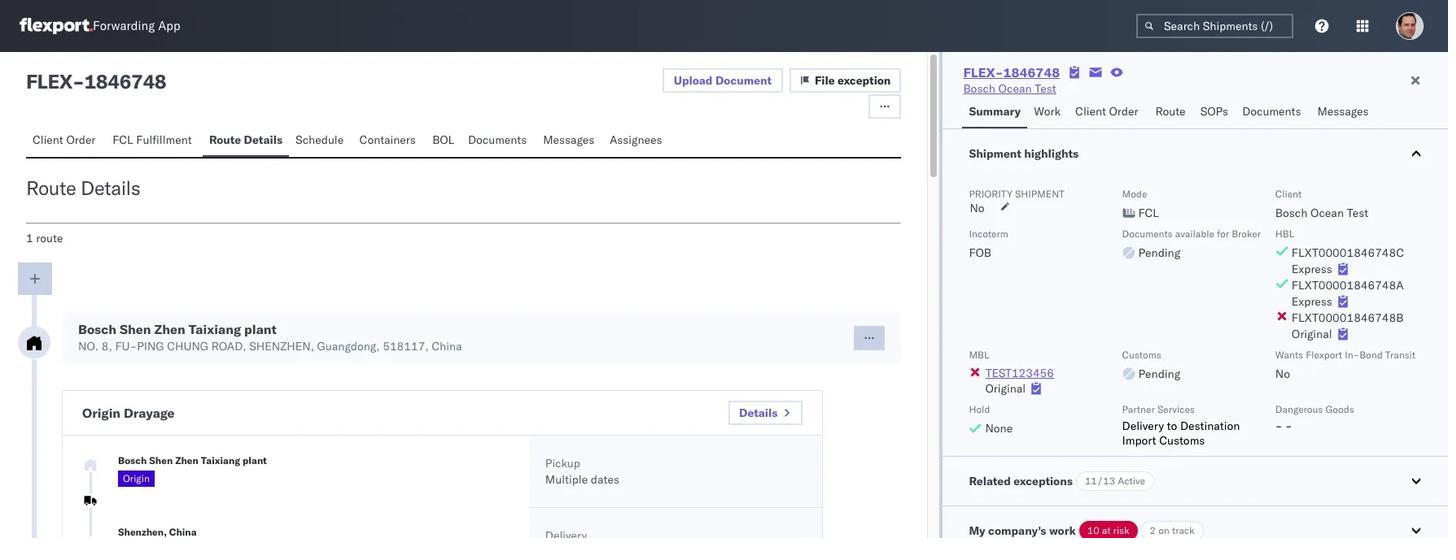 Task type: describe. For each thing, give the bounding box(es) containing it.
upload document button
[[663, 68, 783, 93]]

shenzhen,
[[249, 340, 314, 354]]

details button
[[729, 401, 803, 426]]

bosch shen zhen taixiang plant no. 8, fu-ping chung road, shenzhen, guangdong, 518117, china
[[78, 322, 462, 354]]

containers button
[[353, 125, 426, 157]]

transit
[[1386, 349, 1416, 361]]

partner
[[1122, 404, 1155, 416]]

shen for bosch shen zhen taixiang plant no. 8, fu-ping chung road, shenzhen, guangdong, 518117, china
[[120, 322, 151, 338]]

flex-1846748
[[964, 64, 1060, 81]]

track
[[1172, 525, 1195, 537]]

0 vertical spatial no
[[970, 201, 985, 216]]

priority
[[969, 188, 1013, 200]]

highlights
[[1024, 147, 1079, 161]]

for
[[1217, 228, 1229, 240]]

1 horizontal spatial client order button
[[1069, 97, 1149, 129]]

incoterm
[[969, 228, 1009, 240]]

fcl for fcl
[[1139, 206, 1159, 221]]

summary
[[969, 104, 1021, 119]]

bosch for bosch ocean test
[[964, 81, 996, 96]]

11/13 active
[[1085, 475, 1146, 488]]

0 horizontal spatial client
[[33, 133, 63, 147]]

wants flexport in-bond transit no
[[1276, 349, 1416, 382]]

assignees
[[610, 133, 662, 147]]

documents available for broker
[[1122, 228, 1261, 240]]

bol
[[432, 133, 454, 147]]

document
[[716, 73, 772, 88]]

2 horizontal spatial -
[[1286, 419, 1293, 434]]

work
[[1034, 104, 1061, 119]]

flex-1846748 link
[[964, 64, 1060, 81]]

bosch ocean test link
[[964, 81, 1057, 97]]

ping
[[137, 340, 164, 354]]

at
[[1102, 525, 1111, 537]]

active
[[1118, 475, 1146, 488]]

taixiang for bosch shen zhen taixiang plant origin
[[201, 455, 240, 467]]

0 horizontal spatial -
[[72, 69, 84, 94]]

zhen for bosch shen zhen taixiang plant no. 8, fu-ping chung road, shenzhen, guangdong, 518117, china
[[154, 322, 186, 338]]

pending for documents available for broker
[[1139, 246, 1181, 261]]

0 vertical spatial client
[[1076, 104, 1106, 119]]

express for flxt00001846748a
[[1292, 295, 1333, 309]]

upload document
[[674, 73, 772, 88]]

plant for bosch shen zhen taixiang plant origin
[[243, 455, 267, 467]]

bol button
[[426, 125, 462, 157]]

1 horizontal spatial details
[[244, 133, 283, 147]]

1 horizontal spatial -
[[1276, 419, 1283, 434]]

express for flxt00001846748c
[[1292, 262, 1333, 277]]

bosch for bosch shen zhen taixiang plant no. 8, fu-ping chung road, shenzhen, guangdong, 518117, china
[[78, 322, 116, 338]]

fu-
[[115, 340, 137, 354]]

11/13
[[1085, 475, 1115, 488]]

2 horizontal spatial details
[[739, 406, 778, 421]]

2 horizontal spatial documents
[[1243, 104, 1301, 119]]

bosch shen zhen taixiang plant origin
[[118, 455, 267, 485]]

1
[[26, 231, 33, 246]]

import
[[1122, 434, 1157, 449]]

sops
[[1201, 104, 1229, 119]]

chung
[[167, 340, 208, 354]]

2 on track
[[1150, 525, 1195, 537]]

file
[[815, 73, 835, 88]]

origin inside the bosch shen zhen taixiang plant origin
[[123, 473, 150, 485]]

zhen for bosch shen zhen taixiang plant origin
[[175, 455, 199, 467]]

priority shipment
[[969, 188, 1065, 200]]

test123456 button
[[985, 366, 1055, 381]]

sops button
[[1194, 97, 1236, 129]]

hbl
[[1276, 228, 1295, 240]]

0 vertical spatial origin
[[82, 405, 121, 422]]

broker
[[1232, 228, 1261, 240]]

0 horizontal spatial client order button
[[26, 125, 106, 157]]

0 vertical spatial test
[[1035, 81, 1057, 96]]

schedule
[[296, 133, 344, 147]]

test123456
[[986, 366, 1054, 381]]

to
[[1167, 419, 1178, 434]]

0 horizontal spatial documents button
[[462, 125, 537, 157]]

1 route
[[26, 231, 63, 246]]

0 horizontal spatial details
[[81, 176, 140, 200]]

1 vertical spatial order
[[66, 133, 96, 147]]

services
[[1158, 404, 1195, 416]]

test inside client bosch ocean test incoterm fob
[[1347, 206, 1369, 221]]

flex
[[26, 69, 72, 94]]

1 horizontal spatial documents button
[[1236, 97, 1311, 129]]

bosch ocean test
[[964, 81, 1057, 96]]

pickup
[[545, 457, 580, 471]]

mbl
[[969, 349, 990, 361]]

forwarding
[[93, 18, 155, 34]]

flex-
[[964, 64, 1004, 81]]

shipment
[[1015, 188, 1065, 200]]

client inside client bosch ocean test incoterm fob
[[1276, 188, 1302, 200]]

shipment highlights button
[[943, 129, 1448, 178]]

fcl for fcl fulfillment
[[113, 133, 133, 147]]

dangerous
[[1276, 404, 1323, 416]]

available
[[1175, 228, 1215, 240]]

summary button
[[963, 97, 1028, 129]]

drayage
[[124, 405, 175, 422]]

flexport. image
[[20, 18, 93, 34]]

goods
[[1326, 404, 1355, 416]]

route button
[[1149, 97, 1194, 129]]

destination
[[1180, 419, 1240, 434]]

10
[[1088, 525, 1100, 537]]

route details button
[[203, 125, 289, 157]]

518117,
[[383, 340, 429, 354]]

flex - 1846748
[[26, 69, 166, 94]]

none
[[985, 422, 1013, 436]]

containers
[[359, 133, 416, 147]]

exception
[[838, 73, 891, 88]]

in-
[[1345, 349, 1360, 361]]

file exception
[[815, 73, 891, 88]]



Task type: vqa. For each thing, say whether or not it's contained in the screenshot.
bottom Order
yes



Task type: locate. For each thing, give the bounding box(es) containing it.
messages for leftmost messages button
[[543, 133, 595, 147]]

pending down documents available for broker at right top
[[1139, 246, 1181, 261]]

messages button
[[1311, 97, 1378, 129], [537, 125, 603, 157]]

1 horizontal spatial original
[[1292, 327, 1332, 342]]

customs down services
[[1160, 434, 1205, 449]]

no down priority
[[970, 201, 985, 216]]

client order down flex
[[33, 133, 96, 147]]

route details left schedule
[[209, 133, 283, 147]]

route left "sops"
[[1156, 104, 1186, 119]]

dangerous goods - -
[[1276, 404, 1355, 434]]

shen inside the bosch shen zhen taixiang plant origin
[[149, 455, 173, 467]]

1 vertical spatial route details
[[26, 176, 140, 200]]

documents button right "sops"
[[1236, 97, 1311, 129]]

1 horizontal spatial 1846748
[[1004, 64, 1060, 81]]

zhen
[[154, 322, 186, 338], [175, 455, 199, 467]]

0 vertical spatial plant
[[244, 322, 277, 338]]

work button
[[1028, 97, 1069, 129]]

1 vertical spatial customs
[[1160, 434, 1205, 449]]

messages for the right messages button
[[1318, 104, 1369, 119]]

hold
[[969, 404, 990, 416]]

-
[[72, 69, 84, 94], [1276, 419, 1283, 434], [1286, 419, 1293, 434]]

ocean up flxt00001846748c
[[1311, 206, 1344, 221]]

route details up route
[[26, 176, 140, 200]]

0 vertical spatial pending
[[1139, 246, 1181, 261]]

Search Shipments (/) text field
[[1137, 14, 1294, 38]]

original up flexport
[[1292, 327, 1332, 342]]

flexport
[[1306, 349, 1343, 361]]

fob
[[969, 246, 992, 261]]

customs inside partner services delivery to destination import customs
[[1160, 434, 1205, 449]]

1 express from the top
[[1292, 262, 1333, 277]]

0 vertical spatial taixiang
[[189, 322, 241, 338]]

1 vertical spatial original
[[985, 382, 1026, 397]]

shen for bosch shen zhen taixiang plant origin
[[149, 455, 173, 467]]

0 vertical spatial ocean
[[999, 81, 1032, 96]]

1 vertical spatial messages
[[543, 133, 595, 147]]

2 vertical spatial route
[[26, 176, 76, 200]]

documents right bol 'button' on the left of the page
[[468, 133, 527, 147]]

bosch inside client bosch ocean test incoterm fob
[[1276, 206, 1308, 221]]

taixiang inside bosch shen zhen taixiang plant no. 8, fu-ping chung road, shenzhen, guangdong, 518117, china
[[189, 322, 241, 338]]

fulfillment
[[136, 133, 192, 147]]

bosch down the flex-
[[964, 81, 996, 96]]

bosch down origin drayage
[[118, 455, 147, 467]]

1 vertical spatial zhen
[[175, 455, 199, 467]]

1 horizontal spatial client order
[[1076, 104, 1139, 119]]

wants
[[1276, 349, 1304, 361]]

shen up fu-
[[120, 322, 151, 338]]

bosch
[[964, 81, 996, 96], [1276, 206, 1308, 221], [78, 322, 116, 338], [118, 455, 147, 467]]

2 vertical spatial documents
[[1122, 228, 1173, 240]]

client bosch ocean test incoterm fob
[[969, 188, 1369, 261]]

0 horizontal spatial messages
[[543, 133, 595, 147]]

customs
[[1122, 349, 1162, 361], [1160, 434, 1205, 449]]

zhen inside bosch shen zhen taixiang plant no. 8, fu-ping chung road, shenzhen, guangdong, 518117, china
[[154, 322, 186, 338]]

shipment
[[969, 147, 1022, 161]]

0 vertical spatial fcl
[[113, 133, 133, 147]]

0 vertical spatial client order
[[1076, 104, 1139, 119]]

pickup multiple dates
[[545, 457, 620, 488]]

client up hbl
[[1276, 188, 1302, 200]]

dates
[[591, 473, 620, 488]]

0 horizontal spatial 1846748
[[84, 69, 166, 94]]

client order button right work
[[1069, 97, 1149, 129]]

no.
[[78, 340, 99, 354]]

flxt00001846748a
[[1292, 278, 1404, 293]]

client order button down flex
[[26, 125, 106, 157]]

bosch for bosch shen zhen taixiang plant origin
[[118, 455, 147, 467]]

no down wants
[[1276, 367, 1290, 382]]

1 vertical spatial client
[[33, 133, 63, 147]]

0 horizontal spatial client order
[[33, 133, 96, 147]]

2 horizontal spatial route
[[1156, 104, 1186, 119]]

forwarding app
[[93, 18, 180, 34]]

1 horizontal spatial messages
[[1318, 104, 1369, 119]]

10 at risk
[[1088, 525, 1130, 537]]

schedule button
[[289, 125, 353, 157]]

fcl inside the fcl fulfillment button
[[113, 133, 133, 147]]

original down test123456
[[985, 382, 1026, 397]]

0 vertical spatial documents
[[1243, 104, 1301, 119]]

zhen inside the bosch shen zhen taixiang plant origin
[[175, 455, 199, 467]]

pending
[[1139, 246, 1181, 261], [1139, 367, 1181, 382]]

delivery
[[1122, 419, 1164, 434]]

0 vertical spatial route
[[1156, 104, 1186, 119]]

0 vertical spatial shen
[[120, 322, 151, 338]]

ocean down flex-1846748
[[999, 81, 1032, 96]]

customs up partner
[[1122, 349, 1162, 361]]

shen inside bosch shen zhen taixiang plant no. 8, fu-ping chung road, shenzhen, guangdong, 518117, china
[[120, 322, 151, 338]]

1846748
[[1004, 64, 1060, 81], [84, 69, 166, 94]]

1 vertical spatial plant
[[243, 455, 267, 467]]

1 vertical spatial origin
[[123, 473, 150, 485]]

1 horizontal spatial order
[[1109, 104, 1139, 119]]

2 horizontal spatial client
[[1276, 188, 1302, 200]]

exceptions
[[1014, 475, 1073, 489]]

ocean inside client bosch ocean test incoterm fob
[[1311, 206, 1344, 221]]

0 horizontal spatial no
[[970, 201, 985, 216]]

test up flxt00001846748c
[[1347, 206, 1369, 221]]

plant inside the bosch shen zhen taixiang plant origin
[[243, 455, 267, 467]]

taixiang
[[189, 322, 241, 338], [201, 455, 240, 467]]

1846748 up bosch ocean test
[[1004, 64, 1060, 81]]

shipment highlights
[[969, 147, 1079, 161]]

shen down drayage
[[149, 455, 173, 467]]

mode
[[1122, 188, 1147, 200]]

fcl down mode
[[1139, 206, 1159, 221]]

0 horizontal spatial documents
[[468, 133, 527, 147]]

order
[[1109, 104, 1139, 119], [66, 133, 96, 147]]

assignees button
[[603, 125, 672, 157]]

upload
[[674, 73, 713, 88]]

1 vertical spatial documents
[[468, 133, 527, 147]]

flxt00001846748b
[[1292, 311, 1404, 326]]

origin left drayage
[[82, 405, 121, 422]]

pending for customs
[[1139, 367, 1181, 382]]

road,
[[211, 340, 246, 354]]

0 vertical spatial order
[[1109, 104, 1139, 119]]

0 horizontal spatial route details
[[26, 176, 140, 200]]

origin down origin drayage
[[123, 473, 150, 485]]

documents down mode
[[1122, 228, 1173, 240]]

bond
[[1360, 349, 1383, 361]]

app
[[158, 18, 180, 34]]

route details inside button
[[209, 133, 283, 147]]

1 horizontal spatial client
[[1076, 104, 1106, 119]]

0 horizontal spatial fcl
[[113, 133, 133, 147]]

2 pending from the top
[[1139, 367, 1181, 382]]

1 vertical spatial ocean
[[1311, 206, 1344, 221]]

partner services delivery to destination import customs
[[1122, 404, 1240, 449]]

route right fulfillment
[[209, 133, 241, 147]]

0 vertical spatial original
[[1292, 327, 1332, 342]]

0 horizontal spatial original
[[985, 382, 1026, 397]]

taixiang for bosch shen zhen taixiang plant no. 8, fu-ping chung road, shenzhen, guangdong, 518117, china
[[189, 322, 241, 338]]

bosch inside bosch shen zhen taixiang plant no. 8, fu-ping chung road, shenzhen, guangdong, 518117, china
[[78, 322, 116, 338]]

1 vertical spatial express
[[1292, 295, 1333, 309]]

bosch up hbl
[[1276, 206, 1308, 221]]

related exceptions
[[969, 475, 1073, 489]]

flxt00001846748c
[[1292, 246, 1404, 261]]

1 horizontal spatial messages button
[[1311, 97, 1378, 129]]

on
[[1159, 525, 1170, 537]]

bosch inside the bosch shen zhen taixiang plant origin
[[118, 455, 147, 467]]

0 vertical spatial customs
[[1122, 349, 1162, 361]]

fcl fulfillment button
[[106, 125, 203, 157]]

route
[[1156, 104, 1186, 119], [209, 133, 241, 147], [26, 176, 76, 200]]

multiple
[[545, 473, 588, 488]]

1 horizontal spatial route details
[[209, 133, 283, 147]]

file exception button
[[790, 68, 902, 93], [790, 68, 902, 93]]

1 vertical spatial pending
[[1139, 367, 1181, 382]]

2 vertical spatial client
[[1276, 188, 1302, 200]]

0 vertical spatial express
[[1292, 262, 1333, 277]]

no inside wants flexport in-bond transit no
[[1276, 367, 1290, 382]]

1 vertical spatial details
[[81, 176, 140, 200]]

1 horizontal spatial origin
[[123, 473, 150, 485]]

1 vertical spatial fcl
[[1139, 206, 1159, 221]]

0 horizontal spatial messages button
[[537, 125, 603, 157]]

origin
[[82, 405, 121, 422], [123, 473, 150, 485]]

0 vertical spatial messages
[[1318, 104, 1369, 119]]

order down the flex - 1846748
[[66, 133, 96, 147]]

client down flex
[[33, 133, 63, 147]]

client order right work "button"
[[1076, 104, 1139, 119]]

original
[[1292, 327, 1332, 342], [985, 382, 1026, 397]]

taixiang inside the bosch shen zhen taixiang plant origin
[[201, 455, 240, 467]]

1 vertical spatial client order
[[33, 133, 96, 147]]

bosch up 'no.'
[[78, 322, 116, 338]]

details
[[244, 133, 283, 147], [81, 176, 140, 200], [739, 406, 778, 421]]

1 pending from the top
[[1139, 246, 1181, 261]]

shen
[[120, 322, 151, 338], [149, 455, 173, 467]]

guangdong,
[[317, 340, 380, 354]]

pending up services
[[1139, 367, 1181, 382]]

express
[[1292, 262, 1333, 277], [1292, 295, 1333, 309]]

test up work
[[1035, 81, 1057, 96]]

fcl left fulfillment
[[113, 133, 133, 147]]

1 horizontal spatial no
[[1276, 367, 1290, 382]]

origin drayage
[[82, 405, 175, 422]]

0 horizontal spatial order
[[66, 133, 96, 147]]

china
[[432, 340, 462, 354]]

forwarding app link
[[20, 18, 180, 34]]

plant inside bosch shen zhen taixiang plant no. 8, fu-ping chung road, shenzhen, guangdong, 518117, china
[[244, 322, 277, 338]]

1 vertical spatial taixiang
[[201, 455, 240, 467]]

related
[[969, 475, 1011, 489]]

1846748 down forwarding
[[84, 69, 166, 94]]

1 vertical spatial shen
[[149, 455, 173, 467]]

route details
[[209, 133, 283, 147], [26, 176, 140, 200]]

0 vertical spatial route details
[[209, 133, 283, 147]]

1 horizontal spatial fcl
[[1139, 206, 1159, 221]]

8,
[[102, 340, 112, 354]]

documents button
[[1236, 97, 1311, 129], [462, 125, 537, 157]]

2 express from the top
[[1292, 295, 1333, 309]]

0 horizontal spatial test
[[1035, 81, 1057, 96]]

1 horizontal spatial route
[[209, 133, 241, 147]]

0 horizontal spatial route
[[26, 176, 76, 200]]

0 vertical spatial zhen
[[154, 322, 186, 338]]

route
[[36, 231, 63, 246]]

client right work "button"
[[1076, 104, 1106, 119]]

route up route
[[26, 176, 76, 200]]

test
[[1035, 81, 1057, 96], [1347, 206, 1369, 221]]

0 horizontal spatial ocean
[[999, 81, 1032, 96]]

0 vertical spatial details
[[244, 133, 283, 147]]

1 horizontal spatial test
[[1347, 206, 1369, 221]]

1 vertical spatial no
[[1276, 367, 1290, 382]]

order left route button
[[1109, 104, 1139, 119]]

1 vertical spatial route
[[209, 133, 241, 147]]

1 vertical spatial test
[[1347, 206, 1369, 221]]

express up the flxt00001846748b
[[1292, 295, 1333, 309]]

2
[[1150, 525, 1156, 537]]

ocean
[[999, 81, 1032, 96], [1311, 206, 1344, 221]]

1 horizontal spatial documents
[[1122, 228, 1173, 240]]

2 vertical spatial details
[[739, 406, 778, 421]]

documents button right bol
[[462, 125, 537, 157]]

0 horizontal spatial origin
[[82, 405, 121, 422]]

plant for bosch shen zhen taixiang plant no. 8, fu-ping chung road, shenzhen, guangdong, 518117, china
[[244, 322, 277, 338]]

1 horizontal spatial ocean
[[1311, 206, 1344, 221]]

documents right sops button
[[1243, 104, 1301, 119]]

express up flxt00001846748a on the bottom right of page
[[1292, 262, 1333, 277]]



